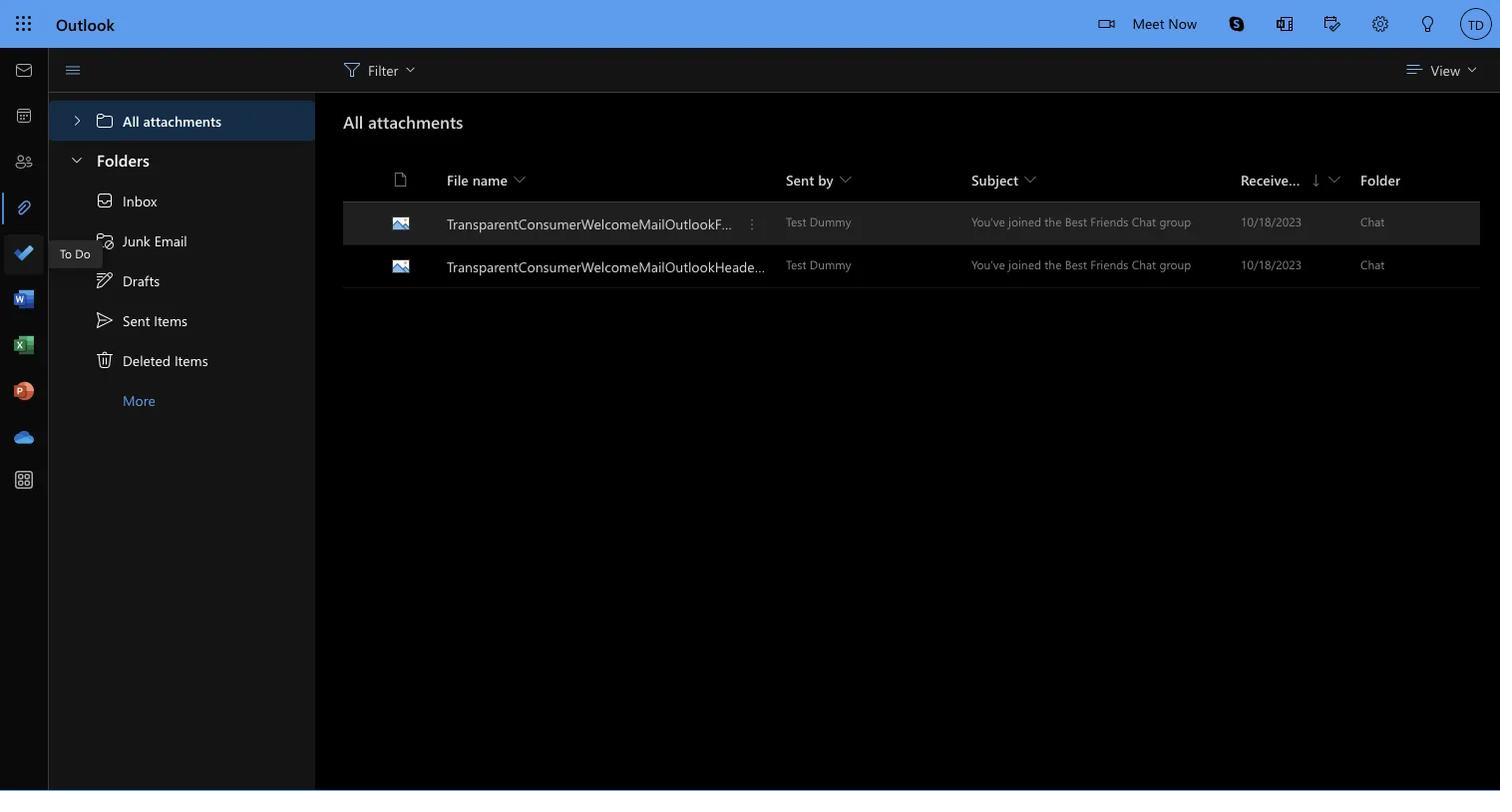 Task type: vqa. For each thing, say whether or not it's contained in the screenshot.
the bottommost " Drafts"
no



Task type: locate. For each thing, give the bounding box(es) containing it.
items down  tree item
[[174, 351, 208, 369]]

 inside sent by 
[[840, 174, 852, 186]]

you've joined the best friends chat group inside the transparentconsumerwelcomemailoutlookheader.png row
[[972, 256, 1192, 272]]

items inside  sent items
[[154, 311, 188, 330]]

group for transparentconsumerwelcomemailoutlookfooter.png row header
[[1160, 214, 1192, 229]]

group
[[1160, 214, 1192, 229], [1160, 256, 1192, 272]]

 junk email
[[95, 230, 187, 250]]

 inbox
[[95, 191, 157, 211]]

sent inside file list, contains 2 items row
[[786, 170, 814, 189]]

group inside the transparentconsumerwelcomemailoutlookheader.png row
[[1160, 256, 1192, 272]]

 tree item
[[49, 260, 315, 300]]

you've joined the best friends chat group for transparentconsumerwelcomemailoutlookfooter.png row header
[[972, 214, 1192, 229]]

1 the from the top
[[1045, 214, 1062, 229]]

1 horizontal spatial sent
[[786, 170, 814, 189]]

 for view
[[1469, 66, 1477, 74]]

 right the 
[[1329, 174, 1341, 186]]

2 group from the top
[[1160, 256, 1192, 272]]

1 horizontal spatial attachments
[[368, 110, 463, 133]]

test right  dropdown button
[[786, 214, 807, 229]]

you've
[[972, 214, 1005, 229], [972, 256, 1005, 272]]

more apps image
[[14, 471, 34, 491]]

drafts
[[123, 271, 160, 290]]

items down the  tree item
[[154, 311, 188, 330]]

 deleted items
[[95, 350, 208, 370]]

you've for transparentconsumerwelcomemailoutlookfooter.png row header
[[972, 214, 1005, 229]]

items inside " deleted items"
[[174, 351, 208, 369]]

1 dummy from the top
[[810, 214, 852, 229]]

0 vertical spatial friends
[[1091, 214, 1129, 229]]

2 dummy from the top
[[810, 256, 852, 272]]

0 horizontal spatial all
[[123, 111, 139, 130]]

 right view
[[1469, 66, 1477, 74]]

.png image
[[391, 214, 411, 236], [391, 214, 411, 233]]

test inside transparentconsumerwelcomemailoutlookfooter.png "row"
[[786, 214, 807, 229]]

0 horizontal spatial sent
[[123, 311, 150, 330]]

you've joined the best friends chat group
[[972, 214, 1192, 229], [972, 256, 1192, 272]]

0 vertical spatial test
[[786, 214, 807, 229]]

test
[[786, 214, 807, 229], [786, 256, 807, 272]]

folders tree
[[49, 141, 315, 420]]

0 vertical spatial you've joined the best friends chat group
[[972, 214, 1192, 229]]

menu bar
[[334, 48, 1501, 92]]

the inside row
[[1045, 256, 1062, 272]]

to
[[60, 245, 72, 261]]

0 vertical spatial you've
[[972, 214, 1005, 229]]

attachments up ''
[[368, 110, 463, 133]]

best inside the transparentconsumerwelcomemailoutlookheader.png row
[[1065, 256, 1088, 272]]

1 vertical spatial friends
[[1091, 256, 1129, 272]]

.png image
[[391, 256, 411, 279], [391, 256, 411, 276]]

dummy
[[810, 214, 852, 229], [810, 256, 852, 272]]

1 vertical spatial the
[[1045, 256, 1062, 272]]

you've inside transparentconsumerwelcomemailoutlookfooter.png "row"
[[972, 214, 1005, 229]]

inbox
[[123, 191, 157, 210]]

attachments
[[368, 110, 463, 133], [143, 111, 222, 130]]

transparentconsumerwelcomemailoutlookfooter.png row header
[[435, 203, 781, 245]]

meet
[[1133, 13, 1165, 32]]

2 you've joined the best friends chat group from the top
[[972, 256, 1192, 272]]

1 group from the top
[[1160, 214, 1192, 229]]

best inside transparentconsumerwelcomemailoutlookfooter.png "row"
[[1065, 214, 1088, 229]]

calendar image
[[14, 107, 34, 127]]

0 vertical spatial 10/18/2023
[[1241, 214, 1302, 229]]

1 vertical spatial group
[[1160, 256, 1192, 272]]

joined inside transparentconsumerwelcomemailoutlookfooter.png "row"
[[1009, 214, 1042, 229]]

dummy inside transparentconsumerwelcomemailoutlookheader.png test dummy
[[810, 256, 852, 272]]

you've inside the transparentconsumerwelcomemailoutlookheader.png row
[[972, 256, 1005, 272]]

 sent items
[[95, 310, 188, 330]]


[[1325, 16, 1341, 32]]

left-rail-appbar navigation
[[4, 48, 44, 461]]

to do element
[[4, 231, 44, 277]]

td image
[[1461, 8, 1493, 40]]

1 vertical spatial test
[[786, 256, 807, 272]]

group for the transparentconsumerwelcomemailoutlookheader.png row
[[1160, 256, 1192, 272]]

subject 
[[972, 170, 1037, 189]]

transparentconsumerwelcomemailoutlookfooter.png row
[[343, 202, 1481, 245]]

joined inside the transparentconsumerwelcomemailoutlookheader.png row
[[1009, 256, 1042, 272]]

 right "by"
[[840, 174, 852, 186]]

friends inside transparentconsumerwelcomemailoutlookfooter.png "row"
[[1091, 214, 1129, 229]]

2 joined from the top
[[1009, 256, 1042, 272]]

10/18/2023 inside the transparentconsumerwelcomemailoutlookheader.png row
[[1241, 256, 1302, 272]]

to do tooltip
[[48, 240, 103, 268]]

1 vertical spatial 10/18/2023
[[1241, 256, 1302, 272]]

you've joined the best friends chat group for the transparentconsumerwelcomemailoutlookheader.png row
[[972, 256, 1192, 272]]

 drafts
[[95, 270, 160, 290]]

friends inside the transparentconsumerwelcomemailoutlookheader.png row
[[1091, 256, 1129, 272]]

you've joined the best friends chat group inside transparentconsumerwelcomemailoutlookfooter.png "row"
[[972, 214, 1192, 229]]

1 best from the top
[[1065, 214, 1088, 229]]

sent left "by"
[[786, 170, 814, 189]]

dummy inside transparentconsumerwelcomemailoutlookfooter.png "row"
[[810, 214, 852, 229]]

menu bar inside all attachments application
[[334, 48, 1501, 92]]

0 vertical spatial joined
[[1009, 214, 1042, 229]]

all attachments
[[343, 110, 463, 133]]

sent
[[786, 170, 814, 189], [123, 311, 150, 330]]


[[407, 66, 415, 74], [1469, 66, 1477, 74], [514, 174, 526, 186], [840, 174, 852, 186], [1025, 174, 1037, 186], [1329, 174, 1341, 186]]

attachments inside the all attachments button
[[368, 110, 463, 133]]


[[95, 230, 115, 250]]

 filter 
[[344, 60, 415, 79]]

 checkbox
[[343, 202, 379, 244]]

all
[[343, 110, 363, 133], [123, 111, 139, 130]]

group inside transparentconsumerwelcomemailoutlookfooter.png "row"
[[1160, 214, 1192, 229]]

transparentconsumerwelcomemailoutlookfooter.png
[[447, 215, 781, 233]]

word image
[[14, 290, 34, 310]]

files image
[[14, 199, 34, 219]]

best for the transparentconsumerwelcomemailoutlookheader.png row
[[1065, 256, 1088, 272]]

1 vertical spatial joined
[[1009, 256, 1042, 272]]

10/18/2023
[[1241, 214, 1302, 229], [1241, 256, 1302, 272]]

 right filter
[[407, 66, 415, 74]]

dummy down "by"
[[810, 214, 852, 229]]


[[95, 310, 115, 330]]

10/18/2023 inside transparentconsumerwelcomemailoutlookfooter.png "row"
[[1241, 214, 1302, 229]]

 right name
[[514, 174, 526, 186]]

 inside  filter 
[[407, 66, 415, 74]]

 button
[[1213, 0, 1261, 48]]

0 vertical spatial best
[[1065, 214, 1088, 229]]

all inside   all attachments
[[123, 111, 139, 130]]

 TransparentConsumerWelcomeMailOutlookHeader.png checkbox
[[343, 244, 379, 287]]

 view 
[[1407, 60, 1477, 79]]

joined
[[1009, 214, 1042, 229], [1009, 256, 1042, 272]]

items
[[154, 311, 188, 330], [174, 351, 208, 369]]

1 horizontal spatial all
[[343, 110, 363, 133]]

1 you've from the top
[[972, 214, 1005, 229]]

dummy down test dummy
[[810, 256, 852, 272]]

2 best from the top
[[1065, 256, 1088, 272]]

 right subject in the top of the page
[[1025, 174, 1037, 186]]

0 vertical spatial items
[[154, 311, 188, 330]]

1 vertical spatial items
[[174, 351, 208, 369]]

 inside subject 
[[1025, 174, 1037, 186]]

test down test dummy
[[786, 256, 807, 272]]

friends
[[1091, 214, 1129, 229], [1091, 256, 1129, 272]]

menu bar containing filter
[[334, 48, 1501, 92]]

1 test from the top
[[786, 214, 807, 229]]

1 vertical spatial dummy
[[810, 256, 852, 272]]

 inside " "
[[1329, 174, 1341, 186]]

view
[[1431, 60, 1461, 79]]

0 vertical spatial sent
[[786, 170, 814, 189]]

all right ""
[[123, 111, 139, 130]]


[[1421, 16, 1437, 32]]

0 horizontal spatial attachments
[[143, 111, 222, 130]]

received date
[[1241, 170, 1329, 189]]

file list, contains 2 items grid
[[343, 143, 1481, 288]]

1 you've joined the best friends chat group from the top
[[972, 214, 1192, 229]]

more folders tree item
[[49, 380, 315, 420]]


[[1099, 16, 1115, 32]]

1 vertical spatial best
[[1065, 256, 1088, 272]]

1 vertical spatial you've
[[972, 256, 1005, 272]]

 tree item
[[49, 340, 315, 380]]

0 vertical spatial dummy
[[810, 214, 852, 229]]

1 vertical spatial sent
[[123, 311, 150, 330]]

2 you've from the top
[[972, 256, 1005, 272]]

0 vertical spatial the
[[1045, 214, 1062, 229]]

mail image
[[14, 61, 34, 81]]

file list, contains 2 items row
[[343, 143, 1481, 203]]

 tree
[[49, 101, 315, 141]]

1 vertical spatial you've joined the best friends chat group
[[972, 256, 1192, 272]]

attachments up folders tree item
[[143, 111, 222, 130]]

chat
[[1132, 214, 1157, 229], [1361, 214, 1385, 229], [1132, 256, 1157, 272], [1361, 256, 1385, 272]]

1 10/18/2023 from the top
[[1241, 214, 1302, 229]]

best
[[1065, 214, 1088, 229], [1065, 256, 1088, 272]]

all down 
[[343, 110, 363, 133]]


[[1311, 175, 1323, 187]]

2 10/18/2023 from the top
[[1241, 256, 1302, 272]]

to do image
[[14, 244, 34, 264]]


[[95, 191, 115, 211]]

2 friends from the top
[[1091, 256, 1129, 272]]

 inside  view 
[[1469, 66, 1477, 74]]

transparentconsumerwelcomemailoutlookheader.png
[[447, 257, 786, 276]]

 inside file name 
[[514, 174, 526, 186]]


[[1373, 16, 1389, 32]]

 tree item
[[49, 101, 315, 141]]

attachments inside   all attachments
[[143, 111, 222, 130]]

1 friends from the top
[[1091, 214, 1129, 229]]

email
[[154, 231, 187, 250]]

to do
[[60, 245, 91, 261]]

sent right 
[[123, 311, 150, 330]]

best for transparentconsumerwelcomemailoutlookfooter.png row header
[[1065, 214, 1088, 229]]

10/18/2023 for the transparentconsumerwelcomemailoutlookheader.png row
[[1241, 256, 1302, 272]]

2 the from the top
[[1045, 256, 1062, 272]]


[[66, 63, 80, 77]]

the
[[1045, 214, 1062, 229], [1045, 256, 1062, 272]]

2 test from the top
[[786, 256, 807, 272]]

the inside transparentconsumerwelcomemailoutlookfooter.png "row"
[[1045, 214, 1062, 229]]

0 vertical spatial group
[[1160, 214, 1192, 229]]

1 joined from the top
[[1009, 214, 1042, 229]]


[[1229, 16, 1245, 32]]



Task type: describe. For each thing, give the bounding box(es) containing it.

[[95, 111, 115, 131]]

file
[[447, 170, 469, 189]]

date
[[1301, 170, 1329, 189]]

do
[[75, 245, 91, 261]]

all attachments button
[[335, 104, 471, 141]]

test inside transparentconsumerwelcomemailoutlookheader.png test dummy
[[786, 256, 807, 272]]

select all attachments column header
[[343, 159, 379, 201]]

more
[[123, 391, 155, 409]]

 button
[[53, 54, 93, 86]]


[[1277, 16, 1293, 32]]

received
[[1241, 170, 1297, 189]]

items for 
[[154, 311, 188, 330]]

friends for the transparentconsumerwelcomemailoutlookheader.png row
[[1091, 256, 1129, 272]]


[[95, 270, 115, 290]]

people image
[[14, 153, 34, 173]]

meet now
[[1133, 13, 1197, 32]]

10/18/2023 for transparentconsumerwelcomemailoutlookfooter.png row header
[[1241, 214, 1302, 229]]

 tree item
[[49, 221, 315, 260]]

junk
[[123, 231, 150, 250]]


[[69, 151, 85, 167]]


[[746, 218, 758, 230]]

 tree item
[[49, 181, 315, 221]]

you've for the transparentconsumerwelcomemailoutlookheader.png row
[[972, 256, 1005, 272]]

 button
[[59, 141, 93, 178]]

sent inside  sent items
[[123, 311, 150, 330]]

the for transparentconsumerwelcomemailoutlookfooter.png row header
[[1045, 214, 1062, 229]]

folder
[[1361, 170, 1401, 189]]

items for 
[[174, 351, 208, 369]]

transparentconsumerwelcomemailoutlookheader.png row
[[343, 244, 1481, 288]]

 button
[[738, 203, 766, 245]]


[[95, 350, 115, 370]]

powerpoint image
[[14, 382, 34, 402]]

subject
[[972, 170, 1019, 189]]

outlook
[[56, 13, 115, 34]]

folders tree item
[[49, 141, 315, 181]]

joined for transparentconsumerwelcomemailoutlookfooter.png row header
[[1009, 214, 1042, 229]]

test dummy
[[786, 214, 852, 229]]

 for by
[[840, 174, 852, 186]]

by
[[818, 170, 834, 189]]

sent by 
[[786, 170, 852, 189]]

all inside button
[[343, 110, 363, 133]]

friends for transparentconsumerwelcomemailoutlookfooter.png row header
[[1091, 214, 1129, 229]]

 button
[[1405, 0, 1453, 50]]

 button
[[59, 101, 93, 141]]

outlook banner
[[0, 0, 1501, 50]]

outlook link
[[56, 0, 115, 48]]

filter
[[368, 60, 399, 79]]

  all attachments
[[69, 111, 222, 131]]

name
[[473, 170, 508, 189]]


[[394, 173, 408, 187]]

onedrive image
[[14, 428, 34, 448]]


[[69, 113, 85, 129]]

 tree item
[[49, 300, 315, 340]]

 button
[[1261, 0, 1309, 50]]

deleted
[[123, 351, 171, 369]]

file name 
[[447, 170, 526, 189]]

 for name
[[514, 174, 526, 186]]


[[1407, 62, 1423, 78]]

excel image
[[14, 336, 34, 356]]

 button
[[1357, 0, 1405, 50]]

the for the transparentconsumerwelcomemailoutlookheader.png row
[[1045, 256, 1062, 272]]

now
[[1169, 13, 1197, 32]]

transparentconsumerwelcomemailoutlookheader.png test dummy
[[447, 256, 852, 276]]

joined for the transparentconsumerwelcomemailoutlookheader.png row
[[1009, 256, 1042, 272]]

all attachments application
[[0, 0, 1501, 791]]


[[344, 62, 360, 78]]

 
[[1311, 174, 1341, 187]]

 for filter
[[407, 66, 415, 74]]

folders
[[97, 148, 149, 170]]

 button
[[1309, 0, 1357, 50]]



